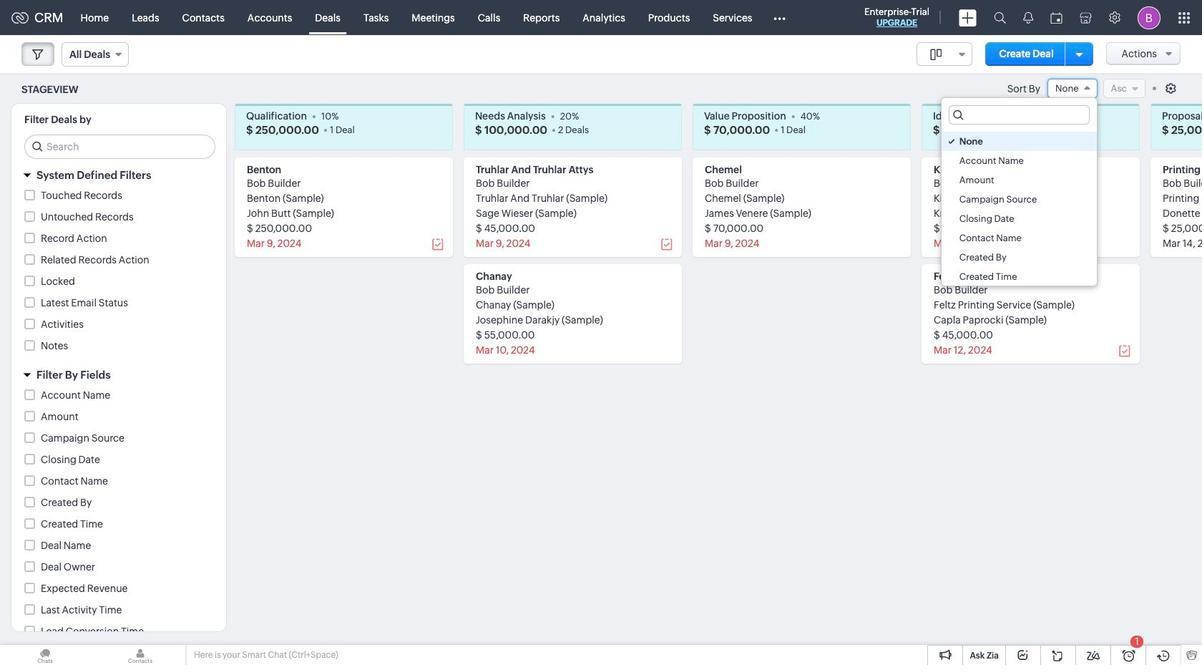 Task type: describe. For each thing, give the bounding box(es) containing it.
logo image
[[11, 12, 29, 23]]

7 option from the top
[[942, 248, 1097, 267]]

6 option from the top
[[942, 228, 1097, 248]]

5 option from the top
[[942, 209, 1097, 228]]

contacts image
[[95, 645, 185, 665]]

calendar image
[[1051, 12, 1063, 23]]

2 option from the top
[[942, 151, 1097, 170]]

8 option from the top
[[942, 267, 1097, 286]]

signals element
[[1015, 0, 1043, 35]]



Task type: locate. For each thing, give the bounding box(es) containing it.
chats image
[[0, 645, 90, 665]]

signals image
[[1024, 11, 1034, 24]]

list box
[[942, 128, 1097, 286]]

create menu element
[[951, 0, 986, 35]]

search element
[[986, 0, 1015, 35]]

3 option from the top
[[942, 170, 1097, 190]]

search image
[[995, 11, 1007, 24]]

Search text field
[[25, 135, 215, 158]]

None field
[[1048, 79, 1098, 98]]

create menu image
[[959, 9, 977, 26]]

profile element
[[1130, 0, 1170, 35]]

profile image
[[1138, 6, 1161, 29]]

1 option from the top
[[942, 132, 1097, 151]]

4 option from the top
[[942, 190, 1097, 209]]

option
[[942, 132, 1097, 151], [942, 151, 1097, 170], [942, 170, 1097, 190], [942, 190, 1097, 209], [942, 209, 1097, 228], [942, 228, 1097, 248], [942, 248, 1097, 267], [942, 267, 1097, 286]]

None text field
[[950, 106, 1090, 124]]



Task type: vqa. For each thing, say whether or not it's contained in the screenshot.
profile "icon"
yes



